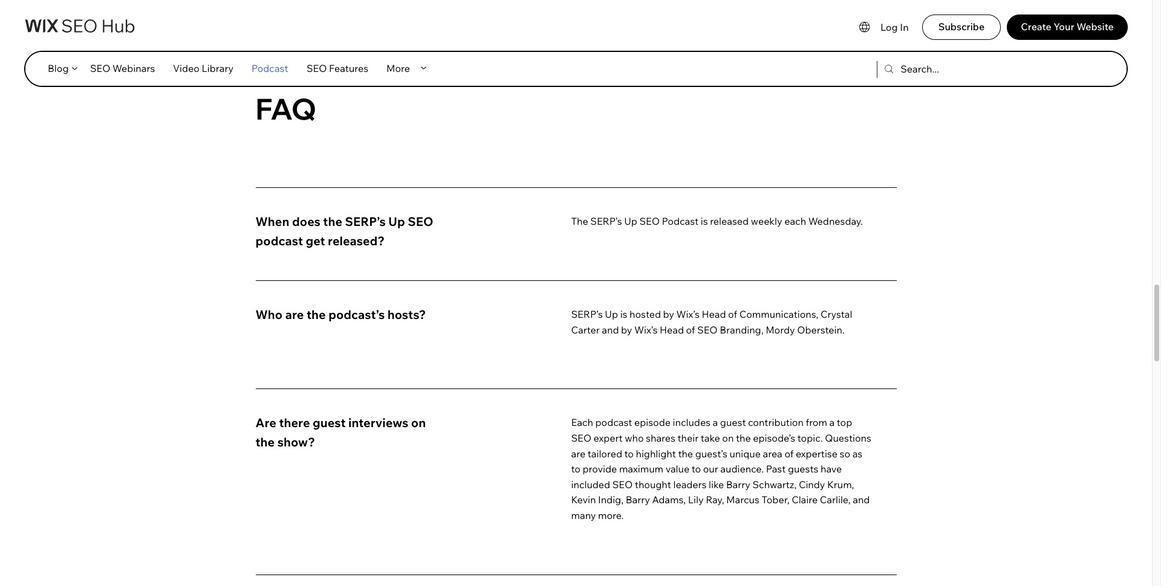Task type: vqa. For each thing, say whether or not it's contained in the screenshot.
are inside the Each podcast episode includes a guest contribution from a top SEO expert who shares their take on the episode's topic. Questions are tailored to highlight the guest's unique area of expertise so as to provide maximum value to our audience. Past guests have included SEO thought leaders like Barry Schwartz, Cindy Krum, Kevin Indig, Barry Adams, Lily Ray, Marcus Tober, Claire Carlile, and many more.
yes



Task type: locate. For each thing, give the bounding box(es) containing it.
are up provide
[[571, 448, 586, 460]]

are
[[285, 307, 304, 323], [571, 448, 586, 460]]

0 horizontal spatial are
[[285, 307, 304, 323]]

barry down thought
[[626, 494, 650, 507]]

are there guest interviews on the show?
[[256, 416, 426, 450]]

to
[[625, 448, 634, 460], [571, 463, 581, 476], [692, 463, 701, 476]]

1 horizontal spatial wix's
[[677, 309, 700, 321]]

tober,
[[762, 494, 790, 507]]

1 horizontal spatial are
[[571, 448, 586, 460]]

wix's right the hosted
[[677, 309, 700, 321]]

0 horizontal spatial to
[[571, 463, 581, 476]]

0 horizontal spatial is
[[620, 309, 628, 321]]

0 vertical spatial podcast
[[256, 234, 303, 249]]

0 horizontal spatial head
[[660, 324, 684, 336]]

tailored
[[588, 448, 622, 460]]

podcast left 'released'
[[662, 215, 699, 228]]

1 vertical spatial head
[[660, 324, 684, 336]]

the down are at bottom left
[[256, 435, 275, 450]]

1 vertical spatial by
[[621, 324, 632, 336]]

1 horizontal spatial up
[[605, 309, 618, 321]]

a up take
[[713, 417, 718, 429]]

included
[[571, 479, 610, 491]]

the up get
[[323, 214, 342, 229]]

maximum
[[619, 463, 664, 476]]

seo inside serp's up is hosted by wix's head of communications, crystal carter and by wix's head of seo branding, mordy oberstein.
[[698, 324, 718, 336]]

each
[[785, 215, 806, 228]]

serp's up 'carter' in the bottom of the page
[[571, 309, 603, 321]]

and right 'carter' in the bottom of the page
[[602, 324, 619, 336]]

serp's up released?
[[345, 214, 386, 229]]

crystal
[[821, 309, 853, 321]]

highlight
[[636, 448, 676, 460]]

branding,
[[720, 324, 764, 336]]

1 horizontal spatial head
[[702, 309, 726, 321]]

by right the hosted
[[663, 309, 675, 321]]

1 vertical spatial and
[[853, 494, 870, 507]]

video library link
[[164, 56, 243, 80]]

podcast link
[[243, 56, 298, 80]]

create
[[1021, 21, 1052, 33]]

on
[[411, 416, 426, 431], [723, 433, 734, 445]]

on inside each podcast episode includes a guest contribution from a top seo expert who shares their take on the episode's topic. questions are tailored to highlight the guest's unique area of expertise so as to provide maximum value to our audience. past guests have included seo thought leaders like barry schwartz, cindy krum, kevin indig, barry adams, lily ray, marcus tober, claire carlile, and many more.
[[723, 433, 734, 445]]

oberstein.
[[797, 324, 845, 336]]

seo inside when does the serp's up seo podcast get released?
[[408, 214, 434, 229]]

are inside each podcast episode includes a guest contribution from a top seo expert who shares their take on the episode's topic. questions are tailored to highlight the guest's unique area of expertise so as to provide maximum value to our audience. past guests have included seo thought leaders like barry schwartz, cindy krum, kevin indig, barry adams, lily ray, marcus tober, claire carlile, and many more.
[[571, 448, 586, 460]]

expertise
[[796, 448, 838, 460]]

communications,
[[740, 309, 819, 321]]

value
[[666, 463, 690, 476]]

head down the hosted
[[660, 324, 684, 336]]

is inside serp's up is hosted by wix's head of communications, crystal carter and by wix's head of seo branding, mordy oberstein.
[[620, 309, 628, 321]]

podcast
[[252, 62, 288, 74], [662, 215, 699, 228]]

log in
[[881, 21, 909, 33]]

our
[[703, 463, 719, 476]]

get
[[306, 234, 325, 249]]

1 horizontal spatial a
[[830, 417, 835, 429]]

of
[[728, 309, 737, 321], [686, 324, 695, 336], [785, 448, 794, 460]]

1 vertical spatial barry
[[626, 494, 650, 507]]

1 horizontal spatial podcast
[[596, 417, 632, 429]]

and down krum,
[[853, 494, 870, 507]]

1 vertical spatial are
[[571, 448, 586, 460]]

0 horizontal spatial guest
[[313, 416, 346, 431]]

faq
[[256, 91, 316, 127]]

top
[[837, 417, 853, 429]]

on right interviews
[[411, 416, 426, 431]]

0 horizontal spatial a
[[713, 417, 718, 429]]

guest right there at the bottom left of the page
[[313, 416, 346, 431]]

of left branding,
[[686, 324, 695, 336]]

guest's
[[696, 448, 728, 460]]

1 vertical spatial on
[[723, 433, 734, 445]]

marcus
[[727, 494, 760, 507]]

a left top
[[830, 417, 835, 429]]

provide
[[583, 463, 617, 476]]

podcast up expert
[[596, 417, 632, 429]]

video
[[173, 62, 200, 74]]

area
[[763, 448, 783, 460]]

0 horizontal spatial wix's
[[635, 324, 658, 336]]

2 a from the left
[[830, 417, 835, 429]]

schwartz,
[[753, 479, 797, 491]]

up
[[389, 214, 405, 229], [624, 215, 638, 228], [605, 309, 618, 321]]

0 horizontal spatial barry
[[626, 494, 650, 507]]

and
[[602, 324, 619, 336], [853, 494, 870, 507]]

2 vertical spatial of
[[785, 448, 794, 460]]

each
[[571, 417, 593, 429]]

guest up unique
[[720, 417, 746, 429]]

when does the serp's up seo podcast get released?
[[256, 214, 434, 249]]

1 horizontal spatial and
[[853, 494, 870, 507]]

0 horizontal spatial podcast
[[256, 234, 303, 249]]

have
[[821, 463, 842, 476]]

there
[[279, 416, 310, 431]]

0 vertical spatial on
[[411, 416, 426, 431]]

guest
[[313, 416, 346, 431], [720, 417, 746, 429]]

are right who
[[285, 307, 304, 323]]

barry
[[726, 479, 751, 491], [626, 494, 650, 507]]

in
[[900, 21, 909, 33]]

podcast down when
[[256, 234, 303, 249]]

0 vertical spatial is
[[701, 215, 708, 228]]

0 vertical spatial of
[[728, 309, 737, 321]]

of inside each podcast episode includes a guest contribution from a top seo expert who shares their take on the episode's topic. questions are tailored to highlight the guest's unique area of expertise so as to provide maximum value to our audience. past guests have included seo thought leaders like barry schwartz, cindy krum, kevin indig, barry adams, lily ray, marcus tober, claire carlile, and many more.
[[785, 448, 794, 460]]

0 horizontal spatial up
[[389, 214, 405, 229]]

podcast up faq
[[252, 62, 288, 74]]

carter
[[571, 324, 600, 336]]

to up included
[[571, 463, 581, 476]]

as
[[853, 448, 863, 460]]

0 vertical spatial are
[[285, 307, 304, 323]]

2 horizontal spatial of
[[785, 448, 794, 460]]

released?
[[328, 234, 385, 249]]

on right take
[[723, 433, 734, 445]]

shares
[[646, 433, 676, 445]]

the
[[323, 214, 342, 229], [307, 307, 326, 323], [736, 433, 751, 445], [256, 435, 275, 450], [678, 448, 693, 460]]

to left our
[[692, 463, 701, 476]]

0 vertical spatial barry
[[726, 479, 751, 491]]

up inside serp's up is hosted by wix's head of communications, crystal carter and by wix's head of seo branding, mordy oberstein.
[[605, 309, 618, 321]]

is left the hosted
[[620, 309, 628, 321]]

interviews
[[349, 416, 409, 431]]

podcast's
[[329, 307, 385, 323]]

the
[[571, 215, 588, 228]]

1 horizontal spatial on
[[723, 433, 734, 445]]

1 vertical spatial podcast
[[662, 215, 699, 228]]

podcast inside when does the serp's up seo podcast get released?
[[256, 234, 303, 249]]

kevin
[[571, 494, 596, 507]]

1 vertical spatial wix's
[[635, 324, 658, 336]]

podcast inside each podcast episode includes a guest contribution from a top seo expert who shares their take on the episode's topic. questions are tailored to highlight the guest's unique area of expertise so as to provide maximum value to our audience. past guests have included seo thought leaders like barry schwartz, cindy krum, kevin indig, barry adams, lily ray, marcus tober, claire carlile, and many more.
[[596, 417, 632, 429]]

serp's
[[345, 214, 386, 229], [591, 215, 622, 228], [571, 309, 603, 321]]

barry down audience. on the bottom
[[726, 479, 751, 491]]

1 vertical spatial podcast
[[596, 417, 632, 429]]

of right area
[[785, 448, 794, 460]]

ray,
[[706, 494, 724, 507]]

None search field
[[878, 56, 1025, 83]]

0 horizontal spatial on
[[411, 416, 426, 431]]

0 vertical spatial and
[[602, 324, 619, 336]]

head up branding,
[[702, 309, 726, 321]]

seo webinars
[[90, 62, 155, 74]]

0 horizontal spatial of
[[686, 324, 695, 336]]

wix's down the hosted
[[635, 324, 658, 336]]

who are the podcast's hosts?
[[256, 307, 429, 323]]

adams,
[[652, 494, 686, 507]]

on inside are there guest interviews on the show?
[[411, 416, 426, 431]]

wix's
[[677, 309, 700, 321], [635, 324, 658, 336]]

to down who
[[625, 448, 634, 460]]

1 horizontal spatial by
[[663, 309, 675, 321]]

library
[[202, 62, 234, 74]]

create your website link
[[1007, 15, 1128, 40]]

past
[[766, 463, 786, 476]]

1 vertical spatial is
[[620, 309, 628, 321]]

1 horizontal spatial guest
[[720, 417, 746, 429]]

0 vertical spatial podcast
[[252, 62, 288, 74]]

the inside are there guest interviews on the show?
[[256, 435, 275, 450]]

is left 'released'
[[701, 215, 708, 228]]

by
[[663, 309, 675, 321], [621, 324, 632, 336]]

0 horizontal spatial and
[[602, 324, 619, 336]]

1 vertical spatial of
[[686, 324, 695, 336]]

topic.
[[798, 433, 823, 445]]

podcast
[[256, 234, 303, 249], [596, 417, 632, 429]]

of up branding,
[[728, 309, 737, 321]]

by down the hosted
[[621, 324, 632, 336]]



Task type: describe. For each thing, give the bounding box(es) containing it.
0 horizontal spatial podcast
[[252, 62, 288, 74]]

their
[[678, 433, 699, 445]]

more
[[387, 62, 410, 74]]

subscribe link
[[923, 15, 1001, 40]]

the down "their"
[[678, 448, 693, 460]]

serp's right the
[[591, 215, 622, 228]]

seo features
[[307, 62, 369, 74]]

questions
[[825, 433, 872, 445]]

0 horizontal spatial by
[[621, 324, 632, 336]]

many
[[571, 510, 596, 522]]

who
[[625, 433, 644, 445]]

1 horizontal spatial podcast
[[662, 215, 699, 228]]

website
[[1077, 21, 1114, 33]]

2 horizontal spatial up
[[624, 215, 638, 228]]

0 vertical spatial by
[[663, 309, 675, 321]]

guest inside each podcast episode includes a guest contribution from a top seo expert who shares their take on the episode's topic. questions are tailored to highlight the guest's unique area of expertise so as to provide maximum value to our audience. past guests have included seo thought leaders like barry schwartz, cindy krum, kevin indig, barry adams, lily ray, marcus tober, claire carlile, and many more.
[[720, 417, 746, 429]]

more.
[[598, 510, 624, 522]]

does
[[292, 214, 321, 229]]

carlile,
[[820, 494, 851, 507]]

wednesday.
[[809, 215, 863, 228]]

0 vertical spatial wix's
[[677, 309, 700, 321]]

includes
[[673, 417, 711, 429]]

unique
[[730, 448, 761, 460]]

so
[[840, 448, 851, 460]]

and inside serp's up is hosted by wix's head of communications, crystal carter and by wix's head of seo branding, mordy oberstein.
[[602, 324, 619, 336]]

webinars
[[113, 62, 155, 74]]

expert
[[594, 433, 623, 445]]

like
[[709, 479, 724, 491]]

blog
[[48, 62, 69, 74]]

released
[[710, 215, 749, 228]]

indig,
[[598, 494, 624, 507]]

episode's
[[753, 433, 796, 445]]

each podcast episode includes a guest contribution from a top seo expert who shares their take on the episode's topic. questions are tailored to highlight the guest's unique area of expertise so as to provide maximum value to our audience. past guests have included seo thought leaders like barry schwartz, cindy krum, kevin indig, barry adams, lily ray, marcus tober, claire carlile, and many more.
[[571, 417, 872, 522]]

serp's inside when does the serp's up seo podcast get released?
[[345, 214, 386, 229]]

lily
[[688, 494, 704, 507]]

2 horizontal spatial to
[[692, 463, 701, 476]]

episode
[[635, 417, 671, 429]]

when
[[256, 214, 289, 229]]

cindy
[[799, 479, 825, 491]]

serp's up is hosted by wix's head of communications, crystal carter and by wix's head of seo branding, mordy oberstein.
[[571, 309, 853, 336]]

your
[[1054, 21, 1075, 33]]

take
[[701, 433, 720, 445]]

hosts?
[[388, 307, 426, 323]]

0 vertical spatial head
[[702, 309, 726, 321]]

who
[[256, 307, 283, 323]]

weekly
[[751, 215, 783, 228]]

krum,
[[828, 479, 855, 491]]

1 horizontal spatial to
[[625, 448, 634, 460]]

leaders
[[674, 479, 707, 491]]

contribution
[[748, 417, 804, 429]]

features
[[329, 62, 369, 74]]

guest inside are there guest interviews on the show?
[[313, 416, 346, 431]]

are
[[256, 416, 276, 431]]

and inside each podcast episode includes a guest contribution from a top seo expert who shares their take on the episode's topic. questions are tailored to highlight the guest's unique area of expertise so as to provide maximum value to our audience. past guests have included seo thought leaders like barry schwartz, cindy krum, kevin indig, barry adams, lily ray, marcus tober, claire carlile, and many more.
[[853, 494, 870, 507]]

video library
[[173, 62, 234, 74]]

the inside when does the serp's up seo podcast get released?
[[323, 214, 342, 229]]

subscribe
[[939, 21, 985, 33]]

1 a from the left
[[713, 417, 718, 429]]

log in link
[[881, 15, 917, 39]]

thought
[[635, 479, 671, 491]]

the serp's up seo podcast is released weekly each wednesday.
[[571, 215, 865, 228]]

Search... search field
[[901, 56, 999, 83]]

audience.
[[721, 463, 764, 476]]

guests
[[788, 463, 819, 476]]

mordy
[[766, 324, 795, 336]]

show?
[[277, 435, 315, 450]]

create your website
[[1021, 21, 1114, 33]]

hosted
[[630, 309, 661, 321]]

1 horizontal spatial barry
[[726, 479, 751, 491]]

the up unique
[[736, 433, 751, 445]]

up inside when does the serp's up seo podcast get released?
[[389, 214, 405, 229]]

1 horizontal spatial of
[[728, 309, 737, 321]]

1 horizontal spatial is
[[701, 215, 708, 228]]

serp's inside serp's up is hosted by wix's head of communications, crystal carter and by wix's head of seo branding, mordy oberstein.
[[571, 309, 603, 321]]

the left the podcast's
[[307, 307, 326, 323]]

seo features link
[[298, 56, 378, 80]]

log
[[881, 21, 898, 33]]

from
[[806, 417, 828, 429]]

claire
[[792, 494, 818, 507]]

seo webinars link
[[81, 56, 164, 80]]



